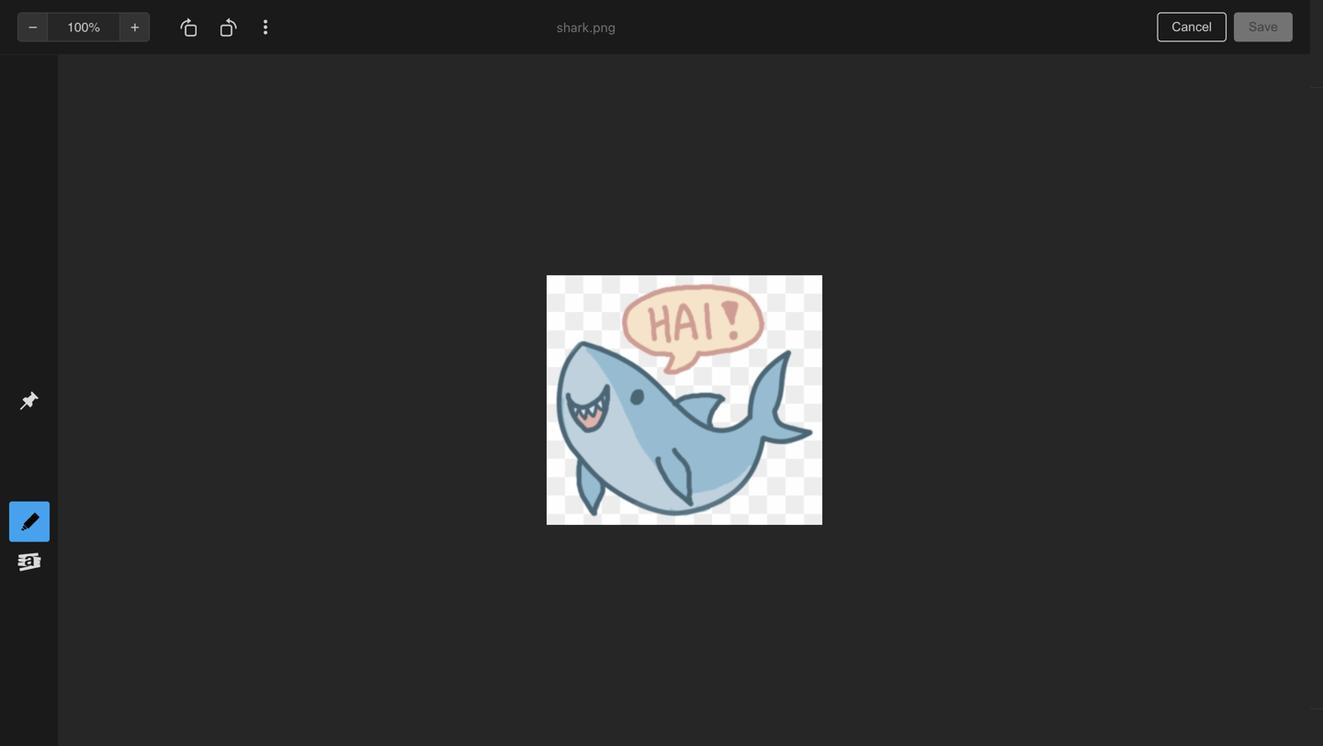 Task type: describe. For each thing, give the bounding box(es) containing it.
alignment image
[[1090, 51, 1136, 77]]

expand note image
[[233, 11, 255, 33]]

shared with me
[[40, 309, 133, 324]]

Search text field
[[24, 53, 197, 86]]

settings image
[[187, 15, 209, 37]]

you
[[1177, 15, 1197, 29]]

heading level image
[[540, 51, 635, 77]]

notebooks link
[[0, 243, 220, 273]]

home
[[40, 151, 76, 166]]

tags button
[[0, 273, 220, 302]]

new button
[[11, 96, 209, 130]]

only
[[1148, 15, 1174, 29]]

home link
[[0, 144, 221, 174]]

font size image
[[729, 51, 775, 77]]

Note Editor text field
[[0, 0, 1323, 747]]



Task type: locate. For each thing, give the bounding box(es) containing it.
font family image
[[639, 51, 725, 77]]

insert image
[[232, 51, 315, 77]]

share
[[1227, 14, 1263, 29]]

note window element
[[0, 0, 1323, 747]]

highlight image
[[914, 51, 958, 77]]

with
[[86, 309, 111, 324]]

trash
[[40, 350, 73, 365]]

font color image
[[780, 51, 826, 77]]

shared
[[40, 309, 82, 324]]

me
[[114, 309, 133, 324]]

tasks button
[[0, 203, 220, 232]]

new
[[40, 105, 67, 120]]

tree
[[0, 144, 221, 646]]

tags
[[41, 280, 69, 295]]

None search field
[[24, 53, 197, 86]]

tree containing home
[[0, 144, 221, 646]]

notes
[[40, 181, 76, 196]]

shared with me link
[[0, 302, 220, 332]]

trash link
[[0, 343, 220, 372]]

more image
[[1199, 51, 1256, 77]]

tasks
[[40, 210, 74, 225]]

notes link
[[0, 174, 220, 203]]

notebooks
[[41, 250, 106, 266]]

only you
[[1148, 15, 1197, 29]]

share button
[[1212, 7, 1279, 37]]



Task type: vqa. For each thing, say whether or not it's contained in the screenshot.
the Title inside "title" field
no



